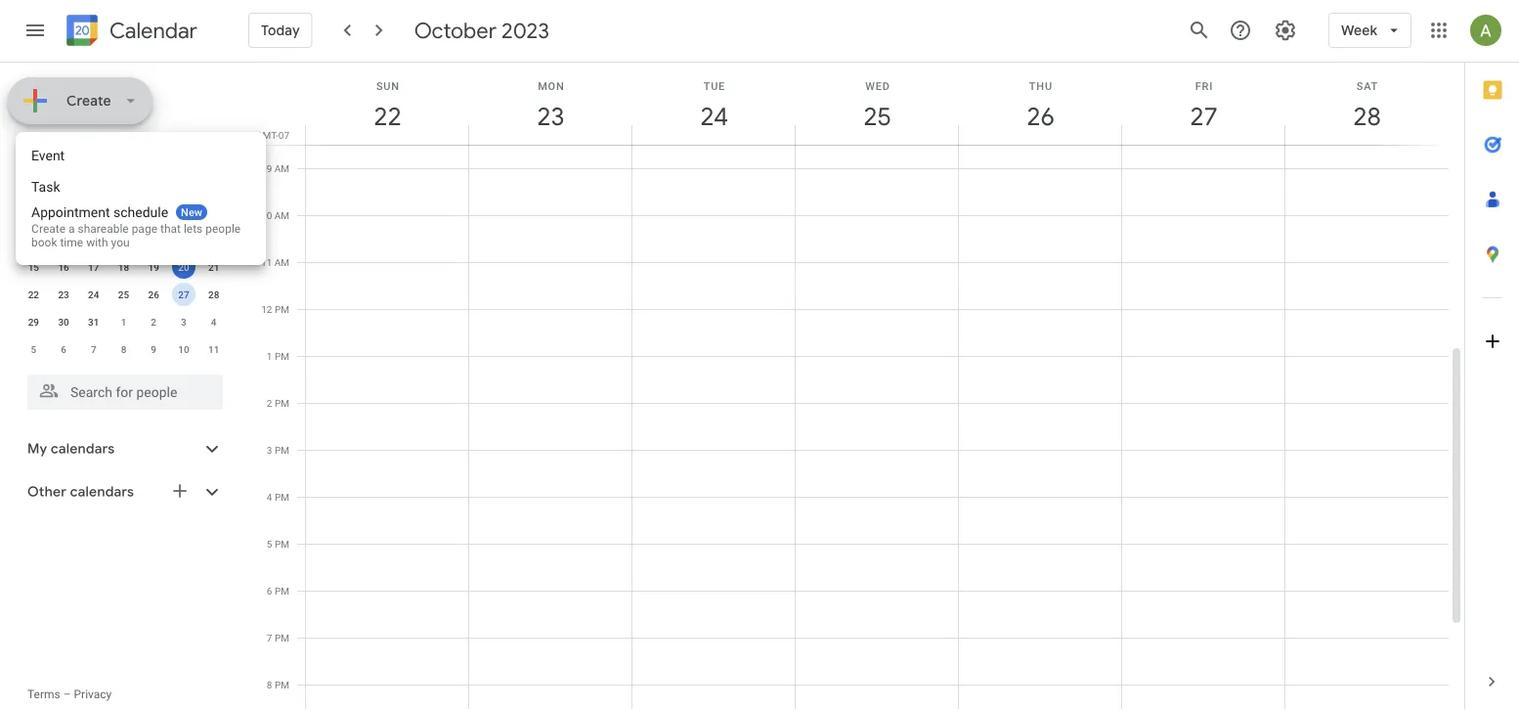 Task type: locate. For each thing, give the bounding box(es) containing it.
0 horizontal spatial 3
[[91, 206, 96, 218]]

10
[[261, 209, 272, 221], [88, 234, 99, 245], [178, 343, 189, 355]]

0 horizontal spatial 2023
[[86, 147, 119, 164]]

row
[[19, 171, 229, 199], [19, 199, 229, 226], [19, 226, 229, 253], [19, 253, 229, 281], [19, 281, 229, 308], [19, 308, 229, 335], [19, 335, 229, 363]]

22 up 29
[[28, 289, 39, 300]]

24
[[699, 100, 727, 133], [88, 289, 99, 300]]

0 horizontal spatial 5
[[31, 343, 36, 355]]

12
[[148, 234, 159, 245], [261, 303, 272, 315]]

0 horizontal spatial 25
[[118, 289, 129, 300]]

11 left 'page' in the top left of the page
[[118, 234, 129, 245]]

7 up people
[[211, 206, 217, 218]]

0 vertical spatial 12
[[148, 234, 159, 245]]

28 inside october 2023 grid
[[208, 289, 219, 300]]

10 right time
[[88, 234, 99, 245]]

1 horizontal spatial 12
[[261, 303, 272, 315]]

4 up 5 pm
[[267, 491, 272, 503]]

27 column header
[[1122, 63, 1286, 145]]

28 down 21
[[208, 289, 219, 300]]

my
[[27, 440, 47, 458]]

12 down '11 am'
[[261, 303, 272, 315]]

october 2023 up m
[[27, 147, 119, 164]]

26 down 19
[[148, 289, 159, 300]]

0 horizontal spatial 28
[[208, 289, 219, 300]]

tab list
[[1466, 63, 1520, 654]]

pm up 7 pm
[[275, 585, 289, 597]]

8 down november 1 "element"
[[121, 343, 126, 355]]

3
[[91, 206, 96, 218], [181, 316, 187, 328], [267, 444, 272, 456]]

1 vertical spatial 11
[[261, 256, 272, 268]]

am up 12 pm
[[275, 256, 289, 268]]

23 down mon
[[536, 100, 564, 133]]

0 vertical spatial 25
[[862, 100, 890, 133]]

4
[[121, 206, 126, 218], [211, 316, 217, 328], [267, 491, 272, 503]]

12 left that
[[148, 234, 159, 245]]

12 for 12 pm
[[261, 303, 272, 315]]

7 row from the top
[[19, 335, 229, 363]]

23
[[536, 100, 564, 133], [58, 289, 69, 300]]

0 horizontal spatial 7
[[91, 343, 96, 355]]

25 down 'wed'
[[862, 100, 890, 133]]

4 pm from the top
[[275, 444, 289, 456]]

1 horizontal spatial create
[[67, 92, 111, 110]]

appointment
[[31, 204, 110, 220]]

2 down m
[[61, 206, 66, 218]]

0 vertical spatial 22
[[373, 100, 400, 133]]

wed 25
[[862, 80, 891, 133]]

2023 right event at top
[[86, 147, 119, 164]]

2 vertical spatial 6
[[267, 585, 272, 597]]

gmt-
[[256, 129, 279, 141]]

2 pm
[[267, 397, 289, 409]]

november 6 element
[[52, 337, 75, 361]]

2 vertical spatial 8
[[267, 679, 272, 690]]

1 vertical spatial 8
[[121, 343, 126, 355]]

10 for 10 am
[[261, 209, 272, 221]]

9 for 9 am
[[267, 162, 272, 174]]

2 vertical spatial 10
[[178, 343, 189, 355]]

0 vertical spatial 10
[[261, 209, 272, 221]]

7 inside grid
[[267, 632, 272, 644]]

6
[[181, 206, 187, 218], [61, 343, 66, 355], [267, 585, 272, 597]]

24 link
[[692, 94, 737, 139]]

0 horizontal spatial 4
[[121, 206, 126, 218]]

pm up 2 pm
[[275, 350, 289, 362]]

1 horizontal spatial 4
[[211, 316, 217, 328]]

1 horizontal spatial 7
[[211, 206, 217, 218]]

8 for november 8 element
[[121, 343, 126, 355]]

8 up 15 element
[[31, 234, 36, 245]]

10 inside "element"
[[178, 343, 189, 355]]

12 for 12
[[148, 234, 159, 245]]

28 link
[[1345, 94, 1390, 139]]

5 down 4 pm
[[267, 538, 272, 550]]

0 vertical spatial 24
[[699, 100, 727, 133]]

7 for 7 pm
[[267, 632, 272, 644]]

sun
[[376, 80, 400, 92]]

2 horizontal spatial 5
[[267, 538, 272, 550]]

1 pm from the top
[[275, 303, 289, 315]]

0 vertical spatial 8
[[31, 234, 36, 245]]

appointment schedule
[[31, 204, 168, 220]]

1 vertical spatial 9
[[61, 234, 66, 245]]

privacy
[[74, 688, 112, 701]]

7 down 6 pm
[[267, 632, 272, 644]]

1 inside "element"
[[121, 316, 126, 328]]

0 vertical spatial 7
[[211, 206, 217, 218]]

15
[[28, 261, 39, 273]]

11 for november 11 element
[[208, 343, 219, 355]]

26 down thu
[[1026, 100, 1054, 133]]

2023 up mon
[[502, 17, 550, 44]]

12 inside grid
[[261, 303, 272, 315]]

2 inside november 2 element
[[151, 316, 157, 328]]

3 row from the top
[[19, 226, 229, 253]]

2 horizontal spatial 11
[[261, 256, 272, 268]]

2 for november 2 element
[[151, 316, 157, 328]]

3 am from the top
[[275, 256, 289, 268]]

9 down gmt-
[[267, 162, 272, 174]]

1 down s
[[31, 206, 36, 218]]

am for 9 am
[[275, 162, 289, 174]]

1 horizontal spatial 6
[[181, 206, 187, 218]]

1 vertical spatial 6
[[61, 343, 66, 355]]

14 element
[[202, 228, 226, 251]]

22
[[373, 100, 400, 133], [28, 289, 39, 300]]

0 vertical spatial 26
[[1026, 100, 1054, 133]]

26 inside column header
[[1026, 100, 1054, 133]]

today
[[261, 22, 300, 39]]

10 up '11 am'
[[261, 209, 272, 221]]

1 horizontal spatial 2023
[[502, 17, 550, 44]]

1 vertical spatial 28
[[208, 289, 219, 300]]

28 column header
[[1285, 63, 1449, 145]]

pm for 5 pm
[[275, 538, 289, 550]]

1 vertical spatial 2023
[[86, 147, 119, 164]]

1 horizontal spatial 23
[[536, 100, 564, 133]]

10 element
[[82, 228, 105, 251]]

2 horizontal spatial 10
[[261, 209, 272, 221]]

1 horizontal spatial 2
[[151, 316, 157, 328]]

4 inside grid
[[267, 491, 272, 503]]

8
[[31, 234, 36, 245], [121, 343, 126, 355], [267, 679, 272, 690]]

pm down 7 pm
[[275, 679, 289, 690]]

1 am from the top
[[275, 162, 289, 174]]

17
[[88, 261, 99, 273]]

6 up 'lets'
[[181, 206, 187, 218]]

25 inside wed 25
[[862, 100, 890, 133]]

create down calendar element
[[67, 92, 111, 110]]

8 inside grid
[[267, 679, 272, 690]]

14
[[208, 234, 219, 245]]

3 up shareable
[[91, 206, 96, 218]]

1 vertical spatial 23
[[58, 289, 69, 300]]

2 down 1 pm
[[267, 397, 272, 409]]

25 inside row
[[118, 289, 129, 300]]

2 row from the top
[[19, 199, 229, 226]]

21
[[208, 261, 219, 273]]

0 vertical spatial 28
[[1352, 100, 1380, 133]]

27 down 20
[[178, 289, 189, 300]]

november 7 element
[[82, 337, 105, 361]]

other calendars
[[27, 483, 134, 501]]

1 vertical spatial 24
[[88, 289, 99, 300]]

25
[[862, 100, 890, 133], [118, 289, 129, 300]]

6 inside grid
[[267, 585, 272, 597]]

1 horizontal spatial 22
[[373, 100, 400, 133]]

1 row from the top
[[19, 171, 229, 199]]

27
[[1189, 100, 1217, 133], [178, 289, 189, 300]]

10 for 10 element
[[88, 234, 99, 245]]

1 vertical spatial 3
[[181, 316, 187, 328]]

2 horizontal spatial 2
[[267, 397, 272, 409]]

2 down 26 element
[[151, 316, 157, 328]]

1 horizontal spatial 9
[[151, 343, 157, 355]]

0 horizontal spatial 24
[[88, 289, 99, 300]]

23 up 30
[[58, 289, 69, 300]]

3 down 27 element
[[181, 316, 187, 328]]

3 pm from the top
[[275, 397, 289, 409]]

8 down 7 pm
[[267, 679, 272, 690]]

pm up 4 pm
[[275, 444, 289, 456]]

row group
[[19, 199, 229, 363]]

6 row from the top
[[19, 308, 229, 335]]

1 vertical spatial 1
[[121, 316, 126, 328]]

2 am from the top
[[275, 209, 289, 221]]

5 pm from the top
[[275, 491, 289, 503]]

28 down sat
[[1352, 100, 1380, 133]]

9 down november 2 element
[[151, 343, 157, 355]]

1 vertical spatial october 2023
[[27, 147, 119, 164]]

1 vertical spatial 10
[[88, 234, 99, 245]]

october 2023
[[414, 17, 550, 44], [27, 147, 119, 164]]

–
[[63, 688, 71, 701]]

1 vertical spatial calendars
[[70, 483, 134, 501]]

2 vertical spatial 9
[[151, 343, 157, 355]]

november 10 element
[[172, 337, 196, 361]]

row containing 29
[[19, 308, 229, 335]]

7
[[211, 206, 217, 218], [91, 343, 96, 355], [267, 632, 272, 644]]

1 vertical spatial create
[[31, 222, 65, 236]]

6 pm
[[267, 585, 289, 597]]

create
[[67, 92, 111, 110], [31, 222, 65, 236]]

2 vertical spatial 5
[[267, 538, 272, 550]]

1 horizontal spatial 24
[[699, 100, 727, 133]]

1 horizontal spatial october
[[414, 17, 497, 44]]

1 vertical spatial 26
[[148, 289, 159, 300]]

0 horizontal spatial 10
[[88, 234, 99, 245]]

2 vertical spatial 7
[[267, 632, 272, 644]]

calendar heading
[[106, 17, 197, 44]]

october 2023 up mon
[[414, 17, 550, 44]]

4 up shareable
[[121, 206, 126, 218]]

3 inside grid
[[267, 444, 272, 456]]

0 horizontal spatial 11
[[118, 234, 129, 245]]

0 vertical spatial calendars
[[51, 440, 115, 458]]

9 left "a"
[[61, 234, 66, 245]]

15 element
[[22, 255, 45, 279]]

23 column header
[[468, 63, 633, 145]]

2 horizontal spatial 6
[[267, 585, 272, 597]]

row group containing 1
[[19, 199, 229, 363]]

22 down sun
[[373, 100, 400, 133]]

13 element
[[172, 228, 196, 251]]

that
[[160, 222, 181, 236]]

settings menu image
[[1274, 19, 1298, 42]]

pm down 6 pm
[[275, 632, 289, 644]]

1 horizontal spatial 26
[[1026, 100, 1054, 133]]

4 down 28 element
[[211, 316, 217, 328]]

add other calendars image
[[170, 481, 190, 501]]

18
[[118, 261, 129, 273]]

22 element
[[22, 283, 45, 306]]

20 cell
[[169, 253, 199, 281]]

8 pm from the top
[[275, 632, 289, 644]]

2
[[61, 206, 66, 218], [151, 316, 157, 328], [267, 397, 272, 409]]

22 column header
[[305, 63, 469, 145]]

mon 23
[[536, 80, 565, 133]]

7 down 31 element
[[91, 343, 96, 355]]

calendars up the other calendars
[[51, 440, 115, 458]]

7 pm from the top
[[275, 585, 289, 597]]

1 horizontal spatial 11
[[208, 343, 219, 355]]

1 vertical spatial 7
[[91, 343, 96, 355]]

create left "a"
[[31, 222, 65, 236]]

1 vertical spatial 27
[[178, 289, 189, 300]]

2 horizontal spatial 9
[[267, 162, 272, 174]]

0 vertical spatial create
[[67, 92, 111, 110]]

0 vertical spatial 6
[[181, 206, 187, 218]]

11 element
[[112, 228, 135, 251]]

1 down 12 pm
[[267, 350, 272, 362]]

other
[[27, 483, 67, 501]]

1 inside grid
[[267, 350, 272, 362]]

schedule
[[113, 204, 168, 220]]

1 vertical spatial 4
[[211, 316, 217, 328]]

0 vertical spatial 2
[[61, 206, 66, 218]]

pm for 4 pm
[[275, 491, 289, 503]]

24 down 17
[[88, 289, 99, 300]]

0 vertical spatial 23
[[536, 100, 564, 133]]

create inside popup button
[[67, 92, 111, 110]]

pm up 5 pm
[[275, 491, 289, 503]]

time
[[60, 236, 83, 249]]

2 horizontal spatial 7
[[267, 632, 272, 644]]

25 column header
[[795, 63, 959, 145]]

5 up 'page' in the top left of the page
[[151, 206, 157, 218]]

0 horizontal spatial 12
[[148, 234, 159, 245]]

1 horizontal spatial 28
[[1352, 100, 1380, 133]]

pm for 7 pm
[[275, 632, 289, 644]]

1 horizontal spatial 1
[[121, 316, 126, 328]]

1 horizontal spatial 5
[[151, 206, 157, 218]]

07
[[278, 129, 289, 141]]

2 horizontal spatial 1
[[267, 350, 272, 362]]

7 for november 7 element
[[91, 343, 96, 355]]

2 vertical spatial 1
[[267, 350, 272, 362]]

pm for 8 pm
[[275, 679, 289, 690]]

october
[[414, 17, 497, 44], [27, 147, 83, 164]]

2 vertical spatial 11
[[208, 343, 219, 355]]

9 pm from the top
[[275, 679, 289, 690]]

7 pm
[[267, 632, 289, 644]]

0 horizontal spatial 23
[[58, 289, 69, 300]]

None search field
[[0, 367, 243, 410]]

0 horizontal spatial 6
[[61, 343, 66, 355]]

0 vertical spatial 2023
[[502, 17, 550, 44]]

9 am
[[267, 162, 289, 174]]

1 vertical spatial 22
[[28, 289, 39, 300]]

29 element
[[22, 310, 45, 333]]

pm up 1 pm
[[275, 303, 289, 315]]

24 down tue
[[699, 100, 727, 133]]

row containing 15
[[19, 253, 229, 281]]

privacy link
[[74, 688, 112, 701]]

22 link
[[365, 94, 410, 139]]

am down 9 am
[[275, 209, 289, 221]]

grid
[[250, 63, 1465, 710]]

grid containing 22
[[250, 63, 1465, 710]]

27 element
[[172, 283, 196, 306]]

0 vertical spatial 9
[[267, 162, 272, 174]]

23 element
[[52, 283, 75, 306]]

27 inside cell
[[178, 289, 189, 300]]

november 1 element
[[112, 310, 135, 333]]

10 down the november 3 element
[[178, 343, 189, 355]]

27 down fri
[[1189, 100, 1217, 133]]

12 inside row
[[148, 234, 159, 245]]

1
[[31, 206, 36, 218], [121, 316, 126, 328], [267, 350, 272, 362]]

5 row from the top
[[19, 281, 229, 308]]

pm up the 3 pm
[[275, 397, 289, 409]]

1 vertical spatial 12
[[261, 303, 272, 315]]

november 2 element
[[142, 310, 165, 333]]

thu 26
[[1026, 80, 1054, 133]]

2 pm from the top
[[275, 350, 289, 362]]

2 horizontal spatial 4
[[267, 491, 272, 503]]

fri 27
[[1189, 80, 1217, 133]]

calendars down my calendars dropdown button
[[70, 483, 134, 501]]

1 vertical spatial october
[[27, 147, 83, 164]]

calendar element
[[63, 11, 197, 54]]

11 down the november 4 element
[[208, 343, 219, 355]]

6 up 7 pm
[[267, 585, 272, 597]]

26 column header
[[958, 63, 1123, 145]]

0 vertical spatial am
[[275, 162, 289, 174]]

23 inside mon 23
[[536, 100, 564, 133]]

create inside create a shareable page that lets people book time with you
[[31, 222, 65, 236]]

create for create a shareable page that lets people book time with you
[[31, 222, 65, 236]]

6 down 30 element
[[61, 343, 66, 355]]

21 element
[[202, 255, 226, 279]]

5
[[151, 206, 157, 218], [31, 343, 36, 355], [267, 538, 272, 550]]

1 down 25 element
[[121, 316, 126, 328]]

24 column header
[[632, 63, 796, 145]]

23 inside row
[[58, 289, 69, 300]]

pm
[[275, 303, 289, 315], [275, 350, 289, 362], [275, 397, 289, 409], [275, 444, 289, 456], [275, 491, 289, 503], [275, 538, 289, 550], [275, 585, 289, 597], [275, 632, 289, 644], [275, 679, 289, 690]]

terms
[[27, 688, 60, 701]]

9 inside grid
[[267, 162, 272, 174]]

28
[[1352, 100, 1380, 133], [208, 289, 219, 300]]

0 horizontal spatial 2
[[61, 206, 66, 218]]

3 up 4 pm
[[267, 444, 272, 456]]

terms link
[[27, 688, 60, 701]]

2 vertical spatial 4
[[267, 491, 272, 503]]

16 element
[[52, 255, 75, 279]]

22 inside october 2023 grid
[[28, 289, 39, 300]]

am for 10 am
[[275, 209, 289, 221]]

11 down 10 am
[[261, 256, 272, 268]]

6 pm from the top
[[275, 538, 289, 550]]

1 horizontal spatial 10
[[178, 343, 189, 355]]

5 down the 29 element on the left
[[31, 343, 36, 355]]

25 element
[[112, 283, 135, 306]]

november 9 element
[[142, 337, 165, 361]]

am
[[275, 162, 289, 174], [275, 209, 289, 221], [275, 256, 289, 268]]

0 vertical spatial 27
[[1189, 100, 1217, 133]]

am down 07
[[275, 162, 289, 174]]

5 inside grid
[[267, 538, 272, 550]]

1 horizontal spatial october 2023
[[414, 17, 550, 44]]

pm down 4 pm
[[275, 538, 289, 550]]

11 inside grid
[[261, 256, 272, 268]]

9
[[267, 162, 272, 174], [61, 234, 66, 245], [151, 343, 157, 355]]

9 for november 9 element
[[151, 343, 157, 355]]

1 vertical spatial 25
[[118, 289, 129, 300]]

0 horizontal spatial 22
[[28, 289, 39, 300]]

create for create
[[67, 92, 111, 110]]

11
[[118, 234, 129, 245], [261, 256, 272, 268], [208, 343, 219, 355]]

4 row from the top
[[19, 253, 229, 281]]

1 horizontal spatial 8
[[121, 343, 126, 355]]

25 down 18
[[118, 289, 129, 300]]



Task type: describe. For each thing, give the bounding box(es) containing it.
0 horizontal spatial 1
[[31, 206, 36, 218]]

3 for the november 3 element
[[181, 316, 187, 328]]

november 5 element
[[22, 337, 45, 361]]

31
[[88, 316, 99, 328]]

new
[[181, 206, 202, 218]]

24 inside column header
[[699, 100, 727, 133]]

10 am
[[261, 209, 289, 221]]

pm for 2 pm
[[275, 397, 289, 409]]

calendars for my calendars
[[51, 440, 115, 458]]

0 vertical spatial 4
[[121, 206, 126, 218]]

28 element
[[202, 283, 226, 306]]

12 pm
[[261, 303, 289, 315]]

24 inside october 2023 grid
[[88, 289, 99, 300]]

20
[[178, 261, 189, 273]]

sat
[[1357, 80, 1379, 92]]

2 for 2 pm
[[267, 397, 272, 409]]

1 for november 1 "element"
[[121, 316, 126, 328]]

11 for '11' element
[[118, 234, 129, 245]]

0 horizontal spatial october 2023
[[27, 147, 119, 164]]

pm for 12 pm
[[275, 303, 289, 315]]

3 pm
[[267, 444, 289, 456]]

4 for the november 4 element
[[211, 316, 217, 328]]

tue
[[704, 80, 726, 92]]

11 for 11 am
[[261, 256, 272, 268]]

sun 22
[[373, 80, 400, 133]]

row containing 8
[[19, 226, 229, 253]]

a
[[68, 222, 75, 236]]

26 element
[[142, 283, 165, 306]]

calendar
[[110, 17, 197, 44]]

people
[[206, 222, 241, 236]]

page
[[132, 222, 157, 236]]

tue 24
[[699, 80, 727, 133]]

main drawer image
[[23, 19, 47, 42]]

0 horizontal spatial 8
[[31, 234, 36, 245]]

8 for 8 pm
[[267, 679, 272, 690]]

gmt-07
[[256, 129, 289, 141]]

0 vertical spatial 3
[[91, 206, 96, 218]]

30
[[58, 316, 69, 328]]

0 vertical spatial october 2023
[[414, 17, 550, 44]]

my calendars
[[27, 440, 115, 458]]

row containing 5
[[19, 335, 229, 363]]

s
[[31, 179, 37, 191]]

row containing s
[[19, 171, 229, 199]]

6 for 6 pm
[[267, 585, 272, 597]]

0 vertical spatial 5
[[151, 206, 157, 218]]

m
[[59, 179, 68, 191]]

13
[[178, 234, 189, 245]]

create a shareable page that lets people book time with you
[[31, 222, 241, 249]]

1 pm
[[267, 350, 289, 362]]

31 element
[[82, 310, 105, 333]]

task
[[31, 178, 60, 195]]

row containing 22
[[19, 281, 229, 308]]

26 link
[[1019, 94, 1064, 139]]

3 for 3 pm
[[267, 444, 272, 456]]

Search for people text field
[[39, 375, 211, 410]]

my calendars button
[[4, 433, 243, 465]]

8 pm
[[267, 679, 289, 690]]

4 pm
[[267, 491, 289, 503]]

23 link
[[529, 94, 574, 139]]

shareable
[[78, 222, 129, 236]]

19 element
[[142, 255, 165, 279]]

6 for november 6 element
[[61, 343, 66, 355]]

5 for 5 pm
[[267, 538, 272, 550]]

10 for november 10 "element"
[[178, 343, 189, 355]]

november 11 element
[[202, 337, 226, 361]]

november 4 element
[[202, 310, 226, 333]]

16
[[58, 261, 69, 273]]

fri
[[1196, 80, 1214, 92]]

terms – privacy
[[27, 688, 112, 701]]

october 2023 grid
[[19, 171, 229, 363]]

1 for 1 pm
[[267, 350, 272, 362]]

24 element
[[82, 283, 105, 306]]

pm for 3 pm
[[275, 444, 289, 456]]

mon
[[538, 80, 565, 92]]

am for 11 am
[[275, 256, 289, 268]]

0 vertical spatial october
[[414, 17, 497, 44]]

event
[[31, 147, 65, 163]]

lets
[[184, 222, 203, 236]]

5 pm
[[267, 538, 289, 550]]

november 3 element
[[172, 310, 196, 333]]

26 inside october 2023 grid
[[148, 289, 159, 300]]

19
[[148, 261, 159, 273]]

thu
[[1030, 80, 1053, 92]]

november 8 element
[[112, 337, 135, 361]]

11 am
[[261, 256, 289, 268]]

sat 28
[[1352, 80, 1380, 133]]

30 element
[[52, 310, 75, 333]]

22 inside column header
[[373, 100, 400, 133]]

27 cell
[[169, 281, 199, 308]]

25 link
[[855, 94, 900, 139]]

29
[[28, 316, 39, 328]]

12 element
[[142, 228, 165, 251]]

today button
[[248, 7, 313, 54]]

with
[[86, 236, 108, 249]]

5 for november 5 element
[[31, 343, 36, 355]]

20, today element
[[172, 255, 196, 279]]

calendars for other calendars
[[70, 483, 134, 501]]

17 element
[[82, 255, 105, 279]]

0 horizontal spatial october
[[27, 147, 83, 164]]

27 inside column header
[[1189, 100, 1217, 133]]

wed
[[866, 80, 891, 92]]

create button
[[8, 77, 152, 124]]

pm for 6 pm
[[275, 585, 289, 597]]

28 inside column header
[[1352, 100, 1380, 133]]

pm for 1 pm
[[275, 350, 289, 362]]

4 for 4 pm
[[267, 491, 272, 503]]

book
[[31, 236, 57, 249]]

week
[[1342, 22, 1378, 39]]

you
[[111, 236, 130, 249]]

week button
[[1329, 7, 1412, 54]]

other calendars button
[[4, 476, 243, 508]]

row containing 1
[[19, 199, 229, 226]]

18 element
[[112, 255, 135, 279]]

27 link
[[1182, 94, 1227, 139]]



Task type: vqa. For each thing, say whether or not it's contained in the screenshot.


